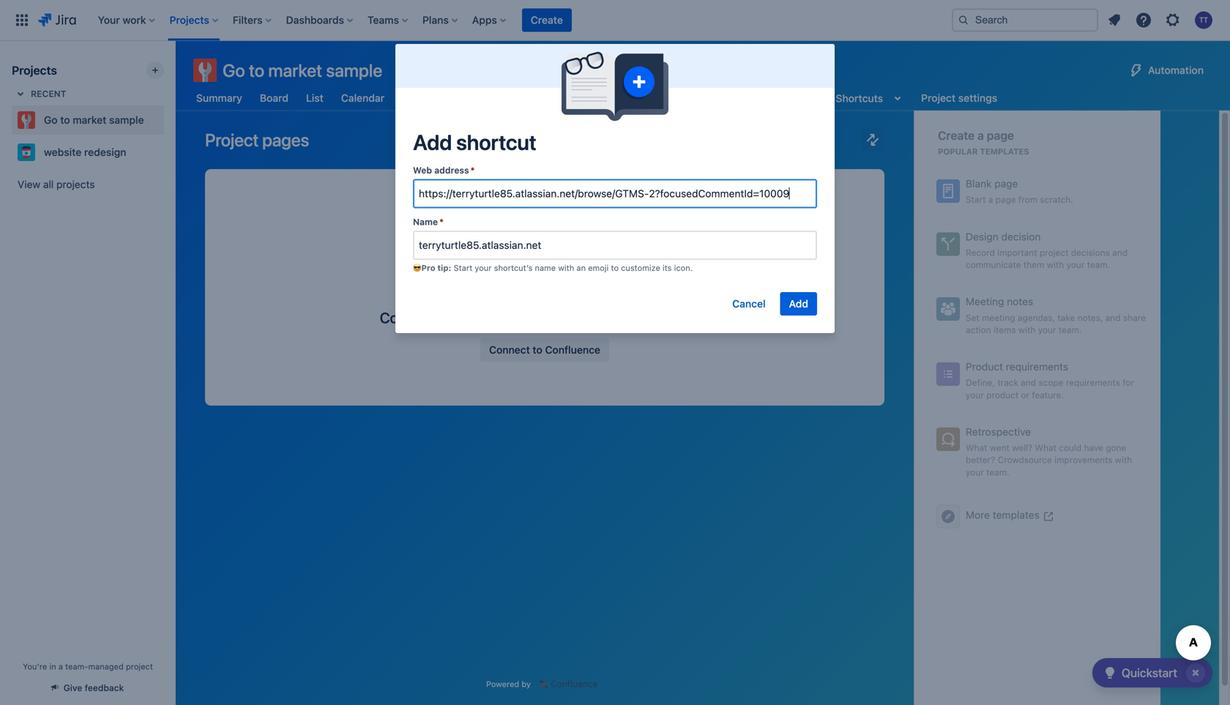 Task type: locate. For each thing, give the bounding box(es) containing it.
0 vertical spatial page
[[987, 129, 1014, 142]]

1 vertical spatial project
[[126, 662, 153, 672]]

go to market sample up website redesign
[[44, 114, 144, 126]]

summary
[[196, 92, 242, 104]]

project
[[465, 309, 510, 326], [126, 662, 153, 672]]

to inside add shortcut dialog
[[611, 263, 619, 273]]

1 vertical spatial a
[[530, 309, 538, 326]]

to right emoji
[[611, 263, 619, 273]]

0 vertical spatial project
[[465, 309, 510, 326]]

1 vertical spatial create
[[938, 129, 975, 142]]

create inside create a page popular templates
[[938, 129, 975, 142]]

dismiss quickstart image
[[1184, 661, 1208, 685]]

a
[[978, 129, 984, 142], [530, 309, 538, 326], [58, 662, 63, 672]]

page
[[987, 129, 1014, 142], [677, 309, 710, 326]]

confluence
[[541, 309, 615, 326], [545, 344, 601, 356]]

shortcut
[[456, 130, 536, 155]]

add shortcut dialog
[[395, 44, 835, 333]]

recent
[[31, 89, 66, 99]]

1 horizontal spatial sample
[[326, 60, 383, 81]]

1 vertical spatial project
[[205, 130, 259, 150]]

go down recent
[[44, 114, 58, 126]]

1 horizontal spatial *
[[471, 165, 475, 175]]

name
[[413, 217, 438, 227]]

page up templates
[[987, 129, 1014, 142]]

add
[[413, 130, 452, 155], [789, 298, 809, 310]]

*
[[471, 165, 475, 175], [439, 217, 444, 227]]

create inside button
[[531, 14, 563, 26]]

😎pro tip: start your shortcut's name with an emoji to customize its icon.
[[413, 263, 693, 273]]

* right name
[[439, 217, 444, 227]]

name *
[[413, 217, 444, 227]]

view all projects
[[18, 178, 95, 190]]

icon.
[[674, 263, 693, 273]]

0 horizontal spatial *
[[439, 217, 444, 227]]

create banner
[[0, 0, 1230, 41]]

a up connect to confluence
[[530, 309, 538, 326]]

give feedback
[[64, 683, 124, 693]]

* right address
[[471, 165, 475, 175]]

0 horizontal spatial page
[[677, 309, 710, 326]]

sample inside go to market sample link
[[109, 114, 144, 126]]

update space or page icon image
[[864, 131, 882, 149]]

cancel
[[733, 298, 766, 310]]

add button
[[780, 292, 817, 316]]

1 vertical spatial *
[[439, 217, 444, 227]]

to
[[249, 60, 264, 81], [60, 114, 70, 126], [611, 263, 619, 273], [514, 309, 527, 326], [533, 344, 543, 356]]

pages
[[262, 130, 309, 150]]

sample up calendar
[[326, 60, 383, 81]]

1 horizontal spatial create
[[938, 129, 975, 142]]

1 horizontal spatial go to market sample
[[223, 60, 383, 81]]

attachments
[[653, 92, 715, 104]]

a right in
[[58, 662, 63, 672]]

0 vertical spatial *
[[471, 165, 475, 175]]

1 vertical spatial add
[[789, 298, 809, 310]]

confluence up connect to confluence
[[541, 309, 615, 326]]

managed
[[88, 662, 124, 672]]

connect inside button
[[489, 344, 530, 356]]

0 horizontal spatial sample
[[109, 114, 144, 126]]

1 horizontal spatial market
[[268, 60, 322, 81]]

1 horizontal spatial project
[[921, 92, 956, 104]]

jira image
[[38, 11, 76, 29], [38, 11, 76, 29]]

connect down "connect this project to a confluence space or page"
[[489, 344, 530, 356]]

market up website redesign
[[73, 114, 106, 126]]

0 horizontal spatial project
[[126, 662, 153, 672]]

by
[[522, 680, 531, 689]]

redesign
[[84, 146, 126, 158]]

tab list
[[185, 85, 1009, 111]]

0 horizontal spatial connect
[[380, 309, 435, 326]]

project left settings on the top right
[[921, 92, 956, 104]]

to up connect to confluence
[[514, 309, 527, 326]]

1 vertical spatial confluence
[[545, 344, 601, 356]]

a up popular
[[978, 129, 984, 142]]

summary link
[[193, 85, 245, 111]]

page right or
[[677, 309, 710, 326]]

1 vertical spatial page
[[677, 309, 710, 326]]

quickstart button
[[1093, 658, 1213, 688]]

space
[[619, 309, 657, 326]]

connect to confluence button
[[480, 338, 609, 362]]

0 vertical spatial create
[[531, 14, 563, 26]]

new
[[566, 93, 585, 103]]

1 vertical spatial sample
[[109, 114, 144, 126]]

market up list
[[268, 60, 322, 81]]

0 horizontal spatial add
[[413, 130, 452, 155]]

0 horizontal spatial create
[[531, 14, 563, 26]]

add inside 'button'
[[789, 298, 809, 310]]

add right cancel
[[789, 298, 809, 310]]

connect
[[380, 309, 435, 326], [489, 344, 530, 356]]

1 horizontal spatial page
[[987, 129, 1014, 142]]

go to market sample
[[223, 60, 383, 81], [44, 114, 144, 126]]

go to market sample up list
[[223, 60, 383, 81]]

0 vertical spatial go
[[223, 60, 245, 81]]

market
[[268, 60, 322, 81], [73, 114, 106, 126]]

0 vertical spatial add
[[413, 130, 452, 155]]

project down summary link
[[205, 130, 259, 150]]

to inside button
[[533, 344, 543, 356]]

2 horizontal spatial a
[[978, 129, 984, 142]]

your
[[475, 263, 492, 273]]

this
[[438, 309, 462, 326]]

project settings
[[921, 92, 998, 104]]

sample up redesign
[[109, 114, 144, 126]]

to down "connect this project to a confluence space or page"
[[533, 344, 543, 356]]

1 vertical spatial go to market sample
[[44, 114, 144, 126]]

create for create
[[531, 14, 563, 26]]

0 vertical spatial sample
[[326, 60, 383, 81]]

create
[[531, 14, 563, 26], [938, 129, 975, 142]]

project right 'managed'
[[126, 662, 153, 672]]

0 vertical spatial connect
[[380, 309, 435, 326]]

1 horizontal spatial project
[[465, 309, 510, 326]]

name
[[535, 263, 556, 273]]

0 vertical spatial project
[[921, 92, 956, 104]]

primary element
[[9, 0, 940, 41]]

go
[[223, 60, 245, 81], [44, 114, 58, 126]]

you're
[[23, 662, 47, 672]]

in
[[49, 662, 56, 672]]

tab list containing pages
[[185, 85, 1009, 111]]

project right this
[[465, 309, 510, 326]]

go up summary
[[223, 60, 245, 81]]

confluence image
[[540, 678, 598, 690], [540, 678, 598, 690]]

😎pro
[[413, 263, 435, 273]]

0 horizontal spatial a
[[58, 662, 63, 672]]

e.g. http://www.atlassian.com url field
[[415, 181, 816, 207]]

1 vertical spatial connect
[[489, 344, 530, 356]]

project
[[921, 92, 956, 104], [205, 130, 259, 150]]

add up web
[[413, 130, 452, 155]]

sample
[[326, 60, 383, 81], [109, 114, 144, 126]]

0 horizontal spatial project
[[205, 130, 259, 150]]

address
[[434, 165, 469, 175]]

1 vertical spatial go
[[44, 114, 58, 126]]

0 vertical spatial a
[[978, 129, 984, 142]]

to up board
[[249, 60, 264, 81]]

1 horizontal spatial connect
[[489, 344, 530, 356]]

give
[[64, 683, 82, 693]]

1 vertical spatial market
[[73, 114, 106, 126]]

connect left this
[[380, 309, 435, 326]]

1 horizontal spatial add
[[789, 298, 809, 310]]

1 horizontal spatial go
[[223, 60, 245, 81]]

collapse recent projects image
[[12, 85, 29, 103]]

attachments link
[[650, 85, 717, 111]]

popular
[[938, 147, 978, 156]]

project settings link
[[918, 85, 1001, 111]]

list link
[[303, 85, 326, 111]]

0 horizontal spatial go to market sample
[[44, 114, 144, 126]]

confluence down "connect this project to a confluence space or page"
[[545, 344, 601, 356]]

calendar
[[341, 92, 385, 104]]

1 horizontal spatial a
[[530, 309, 538, 326]]



Task type: describe. For each thing, give the bounding box(es) containing it.
0 vertical spatial confluence
[[541, 309, 615, 326]]

team-
[[65, 662, 88, 672]]

website redesign link
[[12, 138, 158, 167]]

page inside create a page popular templates
[[987, 129, 1014, 142]]

go to market sample link
[[12, 105, 158, 135]]

an
[[577, 263, 586, 273]]

create button
[[522, 8, 572, 32]]

website redesign
[[44, 146, 126, 158]]

0 horizontal spatial go
[[44, 114, 58, 126]]

view all projects link
[[12, 171, 164, 198]]

view
[[18, 178, 40, 190]]

create a page popular templates
[[938, 129, 1030, 156]]

all
[[43, 178, 54, 190]]

cancel button
[[724, 292, 775, 316]]

0 vertical spatial market
[[268, 60, 322, 81]]

automation
[[1148, 64, 1204, 76]]

powered
[[486, 680, 519, 689]]

connect this project to a confluence space or page
[[380, 309, 710, 326]]

connect for connect to confluence
[[489, 344, 530, 356]]

projects
[[12, 63, 57, 77]]

project pages
[[205, 130, 309, 150]]

board link
[[257, 85, 291, 111]]

project for project pages
[[205, 130, 259, 150]]

go to market sample inside go to market sample link
[[44, 114, 144, 126]]

with
[[558, 263, 574, 273]]

quickstart
[[1122, 666, 1178, 680]]

emoji
[[588, 263, 609, 273]]

projects
[[56, 178, 95, 190]]

project for project settings
[[921, 92, 956, 104]]

start
[[454, 263, 473, 273]]

to down recent
[[60, 114, 70, 126]]

you're in a team-managed project
[[23, 662, 153, 672]]

automation button
[[1122, 59, 1213, 82]]

button group group
[[480, 338, 609, 362]]

forms
[[527, 92, 557, 104]]

tip:
[[438, 263, 451, 273]]

connect for connect this project to a confluence space or page
[[380, 309, 435, 326]]

website
[[44, 146, 82, 158]]

search image
[[958, 14, 970, 26]]

create for create a page popular templates
[[938, 129, 975, 142]]

confluence inside button
[[545, 344, 601, 356]]

check image
[[1101, 664, 1119, 682]]

Search field
[[952, 8, 1099, 32]]

connect to confluence
[[489, 344, 601, 356]]

give feedback button
[[43, 676, 133, 700]]

feedback
[[85, 683, 124, 693]]

its
[[663, 263, 672, 273]]

automation image
[[1128, 62, 1145, 79]]

web address *
[[413, 165, 475, 175]]

templates
[[980, 147, 1030, 156]]

2 vertical spatial a
[[58, 662, 63, 672]]

customize
[[621, 263, 660, 273]]

0 horizontal spatial market
[[73, 114, 106, 126]]

e.g. Atlassian website field
[[415, 232, 816, 258]]

calendar link
[[338, 85, 388, 111]]

a inside create a page popular templates
[[978, 129, 984, 142]]

powered by
[[486, 680, 531, 689]]

shortcut's
[[494, 263, 533, 273]]

add for add shortcut
[[413, 130, 452, 155]]

add shortcut
[[413, 130, 536, 155]]

list
[[306, 92, 324, 104]]

web
[[413, 165, 432, 175]]

or
[[661, 309, 674, 326]]

pages
[[606, 92, 635, 104]]

board
[[260, 92, 288, 104]]

0 vertical spatial go to market sample
[[223, 60, 383, 81]]

settings
[[959, 92, 998, 104]]

add for add
[[789, 298, 809, 310]]



Task type: vqa. For each thing, say whether or not it's contained in the screenshot.
Global permissions link
no



